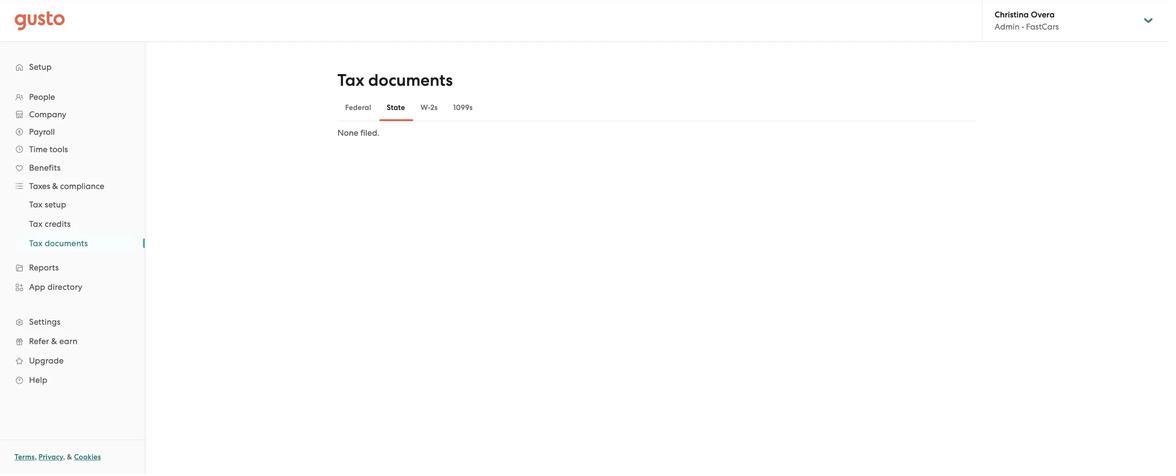 Task type: vqa. For each thing, say whether or not it's contained in the screenshot.
Thu, to the middle
no



Task type: locate. For each thing, give the bounding box(es) containing it.
, left privacy
[[35, 453, 37, 462]]

upgrade
[[29, 356, 64, 366]]

federal
[[345, 103, 372, 112]]

1 vertical spatial documents
[[45, 239, 88, 248]]

documents
[[368, 70, 453, 90], [45, 239, 88, 248]]

christina
[[995, 10, 1030, 20]]

home image
[[15, 11, 65, 30]]

& left earn
[[51, 337, 57, 346]]

refer
[[29, 337, 49, 346]]

2 list from the top
[[0, 195, 145, 253]]

tax down taxes
[[29, 200, 43, 209]]

app directory
[[29, 282, 82, 292]]

settings
[[29, 317, 61, 327]]

tax credits
[[29, 219, 71, 229]]

tax up federal
[[338, 70, 365, 90]]

refer & earn link
[[10, 333, 135, 350]]

documents up state
[[368, 70, 453, 90]]

reports
[[29, 263, 59, 272]]

2 vertical spatial &
[[67, 453, 72, 462]]

setup
[[45, 200, 66, 209]]

0 horizontal spatial tax documents
[[29, 239, 88, 248]]

0 horizontal spatial ,
[[35, 453, 37, 462]]

documents inside list
[[45, 239, 88, 248]]

& right taxes
[[52, 181, 58, 191]]

w-2s
[[421, 103, 438, 112]]

privacy link
[[39, 453, 63, 462]]

1 vertical spatial &
[[51, 337, 57, 346]]

state
[[387, 103, 405, 112]]

tax left the credits
[[29, 219, 43, 229]]

fastcars
[[1027, 22, 1060, 32]]

tax setup
[[29, 200, 66, 209]]

reports link
[[10, 259, 135, 276]]

taxes & compliance
[[29, 181, 104, 191]]

time
[[29, 144, 48, 154]]

2 , from the left
[[63, 453, 65, 462]]

tax
[[338, 70, 365, 90], [29, 200, 43, 209], [29, 219, 43, 229], [29, 239, 43, 248]]

& inside dropdown button
[[52, 181, 58, 191]]

upgrade link
[[10, 352, 135, 369]]

1 , from the left
[[35, 453, 37, 462]]

tax setup link
[[17, 196, 135, 213]]

1 horizontal spatial tax documents
[[338, 70, 453, 90]]

0 vertical spatial &
[[52, 181, 58, 191]]

0 vertical spatial documents
[[368, 70, 453, 90]]

benefits
[[29, 163, 61, 173]]

1 list from the top
[[0, 88, 145, 390]]

people button
[[10, 88, 135, 106]]

list
[[0, 88, 145, 390], [0, 195, 145, 253]]

time tools button
[[10, 141, 135, 158]]

0 vertical spatial tax documents
[[338, 70, 453, 90]]

0 horizontal spatial documents
[[45, 239, 88, 248]]

gusto navigation element
[[0, 42, 145, 405]]

, left cookies
[[63, 453, 65, 462]]

refer & earn
[[29, 337, 78, 346]]

christina overa admin • fastcars
[[995, 10, 1060, 32]]

tax documents up state button
[[338, 70, 453, 90]]

1 horizontal spatial ,
[[63, 453, 65, 462]]

time tools
[[29, 144, 68, 154]]

tax down "tax credits" at left
[[29, 239, 43, 248]]

& left cookies
[[67, 453, 72, 462]]

1099s button
[[446, 96, 481, 119]]

federal button
[[338, 96, 379, 119]]

,
[[35, 453, 37, 462], [63, 453, 65, 462]]

tax inside 'link'
[[29, 200, 43, 209]]

documents down the credits
[[45, 239, 88, 248]]

app directory link
[[10, 278, 135, 296]]

compliance
[[60, 181, 104, 191]]

taxes
[[29, 181, 50, 191]]

list containing people
[[0, 88, 145, 390]]

settings link
[[10, 313, 135, 331]]

& for earn
[[51, 337, 57, 346]]

tax documents
[[338, 70, 453, 90], [29, 239, 88, 248]]

tax for tax credits link
[[29, 219, 43, 229]]

tax documents inside list
[[29, 239, 88, 248]]

1 vertical spatial tax documents
[[29, 239, 88, 248]]

•
[[1022, 22, 1025, 32]]

tax documents down the credits
[[29, 239, 88, 248]]

benefits link
[[10, 159, 135, 176]]

cookies button
[[74, 451, 101, 463]]

&
[[52, 181, 58, 191], [51, 337, 57, 346], [67, 453, 72, 462]]



Task type: describe. For each thing, give the bounding box(es) containing it.
terms link
[[15, 453, 35, 462]]

list containing tax setup
[[0, 195, 145, 253]]

privacy
[[39, 453, 63, 462]]

none filed.
[[338, 128, 380, 138]]

help
[[29, 375, 47, 385]]

1099s
[[454, 103, 473, 112]]

w-
[[421, 103, 431, 112]]

state button
[[379, 96, 413, 119]]

earn
[[59, 337, 78, 346]]

1 horizontal spatial documents
[[368, 70, 453, 90]]

setup
[[29, 62, 52, 72]]

taxes & compliance button
[[10, 177, 135, 195]]

payroll
[[29, 127, 55, 137]]

admin
[[995, 22, 1020, 32]]

people
[[29, 92, 55, 102]]

tax forms tab list
[[338, 94, 978, 121]]

cookies
[[74, 453, 101, 462]]

terms
[[15, 453, 35, 462]]

tax credits link
[[17, 215, 135, 233]]

& for compliance
[[52, 181, 58, 191]]

credits
[[45, 219, 71, 229]]

tools
[[50, 144, 68, 154]]

none
[[338, 128, 359, 138]]

tax documents link
[[17, 235, 135, 252]]

tax for tax setup 'link' in the left of the page
[[29, 200, 43, 209]]

setup link
[[10, 58, 135, 76]]

directory
[[47, 282, 82, 292]]

tax for tax documents link
[[29, 239, 43, 248]]

overa
[[1032, 10, 1056, 20]]

help link
[[10, 371, 135, 389]]

company button
[[10, 106, 135, 123]]

w-2s button
[[413, 96, 446, 119]]

filed.
[[361, 128, 380, 138]]

company
[[29, 110, 66, 119]]

terms , privacy , & cookies
[[15, 453, 101, 462]]

2s
[[431, 103, 438, 112]]

app
[[29, 282, 45, 292]]

payroll button
[[10, 123, 135, 141]]



